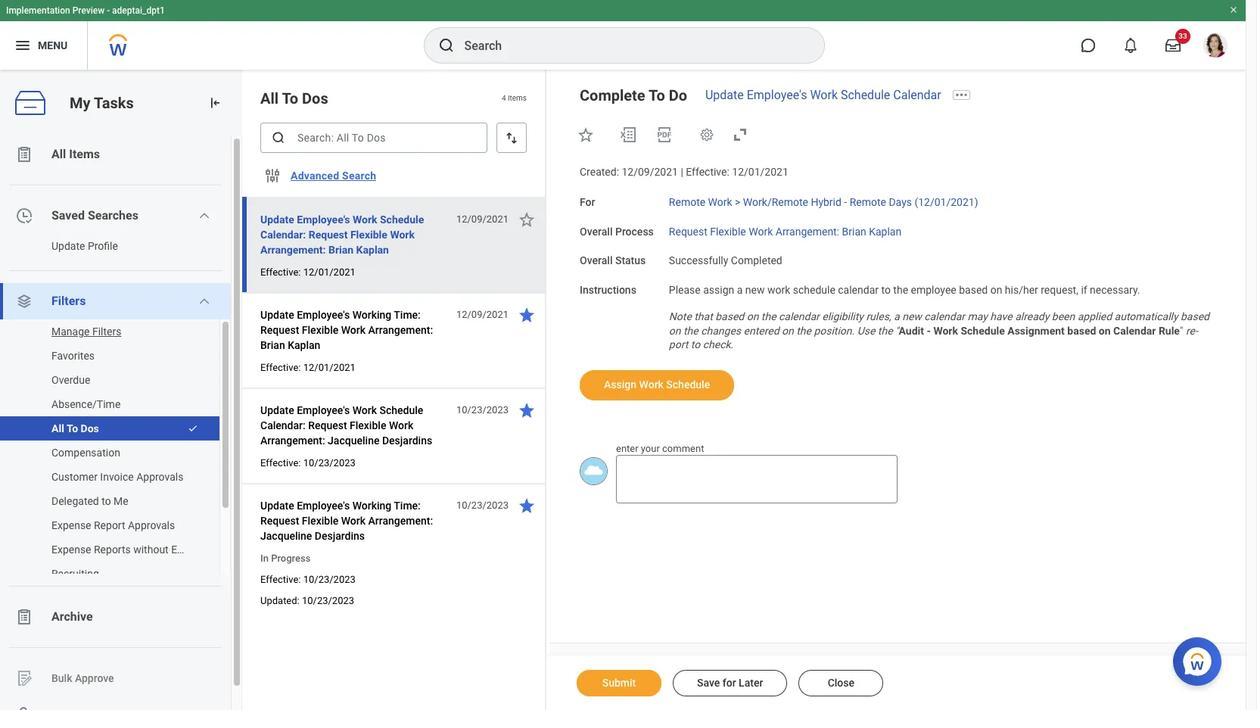 Task type: describe. For each thing, give the bounding box(es) containing it.
request,
[[1042, 284, 1079, 296]]

items
[[69, 147, 100, 161]]

expense for expense reports without exceptions
[[51, 544, 91, 556]]

update employee's work schedule calendar: request flexible work arrangement: jacqueline desjardins button
[[261, 401, 448, 450]]

bulk approve link
[[0, 660, 231, 697]]

based up "may" at the top right of page
[[960, 284, 988, 296]]

comment
[[663, 443, 705, 454]]

work inside 'update employee's working time: request flexible work arrangement: jacqueline desjardins'
[[341, 515, 366, 527]]

all items
[[51, 147, 100, 161]]

effective: 12/01/2021 for kaplan
[[261, 362, 356, 373]]

all items button
[[0, 136, 231, 173]]

note that based on the calendar eligibility rules, a new calendar may have already been applied automatically based on the changes entered on the position. use the "
[[669, 310, 1213, 337]]

progress
[[271, 553, 311, 564]]

customer invoice approvals button
[[0, 465, 204, 489]]

0 vertical spatial calendar
[[894, 88, 942, 102]]

items
[[508, 94, 527, 102]]

status
[[616, 255, 646, 267]]

0 vertical spatial kaplan
[[870, 225, 902, 237]]

created:
[[580, 166, 620, 178]]

schedule
[[793, 284, 836, 296]]

audit
[[899, 325, 925, 337]]

33
[[1179, 32, 1188, 40]]

overall for overall status
[[580, 255, 613, 267]]

manage filters
[[51, 326, 121, 338]]

effective: 12/01/2021 for brian
[[261, 267, 356, 278]]

saved searches
[[51, 208, 138, 223]]

overall status
[[580, 255, 646, 267]]

update employee's work schedule calendar: request flexible work arrangement: brian kaplan
[[261, 214, 424, 256]]

0 vertical spatial 12/09/2021
[[622, 166, 679, 178]]

his/her
[[1006, 284, 1039, 296]]

reports
[[94, 544, 131, 556]]

perspective image
[[15, 292, 33, 311]]

request inside update employee's work schedule calendar: request flexible work arrangement: jacqueline desjardins
[[308, 420, 347, 432]]

please
[[669, 284, 701, 296]]

check
[[703, 339, 731, 351]]

employee's for update employee's working time: request flexible work arrangement: brian kaplan
[[297, 309, 350, 321]]

re port to check
[[669, 325, 1199, 351]]

completed
[[731, 255, 783, 267]]

clipboard image
[[15, 608, 33, 626]]

use
[[858, 325, 876, 337]]

view printable version (pdf) image
[[656, 126, 674, 144]]

overall for overall process
[[580, 225, 613, 237]]

update employee's working time: request flexible work arrangement: jacqueline desjardins button
[[261, 497, 448, 545]]

compensation button
[[0, 441, 204, 465]]

Search: All To Dos text field
[[261, 123, 488, 153]]

work/remote
[[744, 196, 809, 208]]

assign
[[704, 284, 735, 296]]

me
[[114, 495, 129, 507]]

dos inside 'item list' element
[[302, 89, 328, 108]]

customer
[[51, 471, 98, 483]]

note
[[669, 310, 692, 322]]

my tasks
[[70, 94, 134, 112]]

on down note
[[669, 325, 681, 337]]

update for update employee's work schedule calendar
[[706, 88, 744, 102]]

notifications large image
[[1124, 38, 1139, 53]]

0 horizontal spatial a
[[737, 284, 743, 296]]

update for update employee's working time: request flexible work arrangement: jacqueline desjardins
[[261, 500, 294, 512]]

update for update employee's work schedule calendar: request flexible work arrangement: jacqueline desjardins
[[261, 404, 294, 417]]

eligibility
[[823, 310, 864, 322]]

based up changes
[[716, 310, 745, 322]]

instructions
[[580, 284, 637, 296]]

" inside the note that based on the calendar eligibility rules, a new calendar may have already been applied automatically based on the changes entered on the position. use the "
[[896, 325, 899, 337]]

menu button
[[0, 21, 87, 70]]

flexible inside update employee's working time: request flexible work arrangement: brian kaplan
[[302, 324, 339, 336]]

implementation
[[6, 5, 70, 16]]

update employee's work schedule calendar link
[[706, 88, 942, 102]]

dos inside 'all to dos' button
[[81, 423, 99, 435]]

12/01/2021 for schedule
[[303, 267, 356, 278]]

search image
[[437, 36, 456, 55]]

effective: for update employee's working time: request flexible work arrangement: brian kaplan
[[261, 362, 301, 373]]

chevron down image for filters
[[199, 295, 211, 307]]

submit
[[603, 677, 636, 689]]

update profile
[[51, 240, 118, 252]]

desjardins inside 'update employee's working time: request flexible work arrangement: jacqueline desjardins'
[[315, 530, 365, 542]]

on left his/her
[[991, 284, 1003, 296]]

position.
[[814, 325, 855, 337]]

invoice
[[100, 471, 134, 483]]

work
[[768, 284, 791, 296]]

1 horizontal spatial -
[[845, 196, 848, 208]]

successfully
[[669, 255, 729, 267]]

item list element
[[242, 70, 547, 710]]

schedule for update employee's work schedule calendar: request flexible work arrangement: brian kaplan
[[380, 214, 424, 226]]

absence/time button
[[0, 392, 204, 417]]

1 remote from the left
[[669, 196, 706, 208]]

save for later
[[698, 677, 764, 689]]

fullscreen image
[[732, 126, 750, 144]]

flexible inside update employee's work schedule calendar: request flexible work arrangement: jacqueline desjardins
[[350, 420, 387, 432]]

filters button
[[0, 283, 231, 320]]

overdue
[[51, 374, 90, 386]]

flexible inside request flexible work arrangement: brian kaplan link
[[711, 225, 747, 237]]

action bar region
[[547, 655, 1247, 710]]

update profile button
[[0, 234, 216, 258]]

0 vertical spatial new
[[746, 284, 765, 296]]

employee's for update employee's work schedule calendar
[[747, 88, 808, 102]]

update employee's work schedule calendar: request flexible work arrangement: brian kaplan button
[[261, 211, 448, 259]]

complete
[[580, 86, 646, 105]]

arrangement: inside update employee's work schedule calendar: request flexible work arrangement: brian kaplan
[[261, 244, 326, 256]]

recruiting button
[[0, 562, 204, 586]]

favorites
[[51, 350, 95, 362]]

saved
[[51, 208, 85, 223]]

to inside 'item list' element
[[282, 89, 298, 108]]

process
[[616, 225, 654, 237]]

export to excel image
[[620, 126, 638, 144]]

sort image
[[504, 130, 520, 145]]

compensation
[[51, 447, 120, 459]]

on down applied
[[1100, 325, 1111, 337]]

menu banner
[[0, 0, 1247, 70]]

on right entered
[[782, 325, 794, 337]]

calendar: for update employee's work schedule calendar: request flexible work arrangement: jacqueline desjardins
[[261, 420, 306, 432]]

a inside the note that based on the calendar eligibility rules, a new calendar may have already been applied automatically based on the changes entered on the position. use the "
[[894, 310, 900, 322]]

to inside re port to check
[[691, 339, 701, 351]]

bulk approve
[[51, 672, 114, 684]]

work inside update employee's working time: request flexible work arrangement: brian kaplan
[[341, 324, 366, 336]]

inbox large image
[[1166, 38, 1181, 53]]

manage filters button
[[0, 320, 204, 344]]

saved searches button
[[0, 198, 231, 234]]

favorites button
[[0, 344, 204, 368]]

menu
[[38, 39, 68, 51]]

rename image
[[15, 669, 33, 688]]

.
[[731, 339, 734, 351]]

advanced search
[[291, 170, 377, 182]]

changes
[[701, 325, 741, 337]]

2 horizontal spatial to
[[649, 86, 665, 105]]

customer invoice approvals
[[51, 471, 184, 483]]

2 horizontal spatial -
[[927, 325, 931, 337]]

working for kaplan
[[353, 309, 392, 321]]

transformation import image
[[208, 95, 223, 111]]

may
[[968, 310, 988, 322]]

recruiting
[[51, 568, 99, 580]]

all to dos inside button
[[51, 423, 99, 435]]

necessary.
[[1091, 284, 1141, 296]]

automatically
[[1115, 310, 1179, 322]]

update employee's work schedule calendar
[[706, 88, 942, 102]]

12/09/2021 for update employee's working time: request flexible work arrangement: brian kaplan
[[457, 309, 509, 320]]

approvals for customer invoice approvals
[[136, 471, 184, 483]]

save
[[698, 677, 720, 689]]

clipboard image
[[15, 145, 33, 164]]

enter your comment text field
[[616, 455, 898, 504]]

1 vertical spatial calendar
[[1114, 325, 1157, 337]]

assignment
[[1008, 325, 1065, 337]]

brian inside update employee's work schedule calendar: request flexible work arrangement: brian kaplan
[[329, 244, 354, 256]]

advanced search button
[[285, 161, 383, 191]]

the left position.
[[797, 325, 812, 337]]

days
[[889, 196, 913, 208]]

assign
[[604, 379, 637, 391]]

12/09/2021 for update employee's work schedule calendar: request flexible work arrangement: brian kaplan
[[457, 214, 509, 225]]

preview
[[72, 5, 105, 16]]

to inside button
[[67, 423, 78, 435]]

12/01/2021 for time:
[[303, 362, 356, 373]]



Task type: vqa. For each thing, say whether or not it's contained in the screenshot.
location image related to chevron down image
no



Task type: locate. For each thing, give the bounding box(es) containing it.
star image for update employee's work schedule calendar: request flexible work arrangement: brian kaplan
[[518, 211, 536, 229]]

0 horizontal spatial new
[[746, 284, 765, 296]]

update inside update employee's work schedule calendar: request flexible work arrangement: jacqueline desjardins
[[261, 404, 294, 417]]

1 horizontal spatial desjardins
[[382, 435, 433, 447]]

0 vertical spatial jacqueline
[[328, 435, 380, 447]]

approvals for expense report approvals
[[128, 520, 175, 532]]

" left re at the top of the page
[[1181, 325, 1184, 337]]

list containing manage filters
[[0, 320, 231, 586]]

based down applied
[[1068, 325, 1097, 337]]

1 horizontal spatial filters
[[92, 326, 121, 338]]

remote down created: 12/09/2021 | effective: 12/01/2021
[[669, 196, 706, 208]]

2 horizontal spatial kaplan
[[870, 225, 902, 237]]

1 vertical spatial desjardins
[[315, 530, 365, 542]]

approvals up without
[[128, 520, 175, 532]]

brian
[[843, 225, 867, 237], [329, 244, 354, 256], [261, 339, 285, 351]]

2 vertical spatial brian
[[261, 339, 285, 351]]

2 " from the left
[[1181, 325, 1184, 337]]

the up entered
[[762, 310, 777, 322]]

0 horizontal spatial desjardins
[[315, 530, 365, 542]]

update inside 'update employee's working time: request flexible work arrangement: jacqueline desjardins'
[[261, 500, 294, 512]]

to left me
[[102, 495, 111, 507]]

to inside button
[[102, 495, 111, 507]]

1 horizontal spatial a
[[894, 310, 900, 322]]

flexible inside update employee's work schedule calendar: request flexible work arrangement: brian kaplan
[[351, 229, 388, 241]]

close environment banner image
[[1230, 5, 1239, 14]]

filters up manage
[[51, 294, 86, 308]]

check image
[[188, 423, 198, 434]]

that
[[695, 310, 713, 322]]

desjardins inside update employee's work schedule calendar: request flexible work arrangement: jacqueline desjardins
[[382, 435, 433, 447]]

0 vertical spatial overall
[[580, 225, 613, 237]]

0 horizontal spatial calendar
[[779, 310, 820, 322]]

star image
[[518, 306, 536, 324]]

the down note
[[684, 325, 699, 337]]

all to dos up search image
[[261, 89, 328, 108]]

2 vertical spatial -
[[927, 325, 931, 337]]

update for update profile
[[51, 240, 85, 252]]

1 expense from the top
[[51, 520, 91, 532]]

new
[[746, 284, 765, 296], [903, 310, 922, 322]]

"
[[896, 325, 899, 337], [1181, 325, 1184, 337]]

2 overall from the top
[[580, 255, 613, 267]]

remote work > work/remote hybrid - remote days (12/01/2021) link
[[669, 193, 979, 208]]

1 vertical spatial effective: 12/01/2021
[[261, 362, 356, 373]]

to up search image
[[282, 89, 298, 108]]

overall down for
[[580, 225, 613, 237]]

hybrid
[[811, 196, 842, 208]]

the
[[894, 284, 909, 296], [762, 310, 777, 322], [684, 325, 699, 337], [797, 325, 812, 337], [878, 325, 893, 337]]

2 vertical spatial kaplan
[[288, 339, 321, 351]]

advanced
[[291, 170, 340, 182]]

remote
[[669, 196, 706, 208], [850, 196, 887, 208]]

search image
[[271, 130, 286, 145]]

request inside update employee's working time: request flexible work arrangement: brian kaplan
[[261, 324, 299, 336]]

- right preview
[[107, 5, 110, 16]]

- inside menu banner
[[107, 5, 110, 16]]

to
[[882, 284, 891, 296], [691, 339, 701, 351], [102, 495, 111, 507]]

12/01/2021 up work/remote
[[733, 166, 789, 178]]

chevron down image
[[199, 210, 211, 222], [199, 295, 211, 307]]

effective: for update employee's work schedule calendar: request flexible work arrangement: brian kaplan
[[261, 267, 301, 278]]

star image for update employee's work schedule calendar: request flexible work arrangement: jacqueline desjardins
[[518, 401, 536, 420]]

>
[[735, 196, 741, 208]]

search
[[342, 170, 377, 182]]

1 vertical spatial all
[[51, 147, 66, 161]]

2 remote from the left
[[850, 196, 887, 208]]

2 horizontal spatial brian
[[843, 225, 867, 237]]

in
[[261, 553, 269, 564]]

flexible inside 'update employee's working time: request flexible work arrangement: jacqueline desjardins'
[[302, 515, 339, 527]]

calendar up "port"
[[925, 310, 966, 322]]

1 effective: 10/23/2023 from the top
[[261, 457, 356, 469]]

effective: 12/01/2021
[[261, 267, 356, 278], [261, 362, 356, 373]]

arrangement: inside 'update employee's working time: request flexible work arrangement: jacqueline desjardins'
[[368, 515, 433, 527]]

1 vertical spatial approvals
[[128, 520, 175, 532]]

bulk
[[51, 672, 72, 684]]

working for desjardins
[[353, 500, 392, 512]]

expense down delegated
[[51, 520, 91, 532]]

1 horizontal spatial dos
[[302, 89, 328, 108]]

10/23/2023
[[457, 404, 509, 416], [303, 457, 356, 469], [457, 500, 509, 511], [303, 574, 356, 585], [302, 595, 354, 607]]

filters up favorites button
[[92, 326, 121, 338]]

0 vertical spatial filters
[[51, 294, 86, 308]]

0 vertical spatial a
[[737, 284, 743, 296]]

in progress
[[261, 553, 311, 564]]

1 vertical spatial to
[[691, 339, 701, 351]]

entered
[[744, 325, 780, 337]]

arrangement: inside update employee's work schedule calendar: request flexible work arrangement: jacqueline desjardins
[[261, 435, 325, 447]]

employee's for update employee's working time: request flexible work arrangement: jacqueline desjardins
[[297, 500, 350, 512]]

employee's for update employee's work schedule calendar: request flexible work arrangement: jacqueline desjardins
[[297, 404, 350, 417]]

jacqueline inside 'update employee's working time: request flexible work arrangement: jacqueline desjardins'
[[261, 530, 312, 542]]

profile
[[88, 240, 118, 252]]

1 overall from the top
[[580, 225, 613, 237]]

calendar: inside update employee's work schedule calendar: request flexible work arrangement: jacqueline desjardins
[[261, 420, 306, 432]]

re
[[1187, 325, 1199, 337]]

1 working from the top
[[353, 309, 392, 321]]

assign work schedule button
[[580, 370, 735, 401]]

0 horizontal spatial kaplan
[[288, 339, 321, 351]]

new inside the note that based on the calendar eligibility rules, a new calendar may have already been applied automatically based on the changes entered on the position. use the "
[[903, 310, 922, 322]]

close button
[[799, 670, 884, 697]]

chevron down image inside saved searches dropdown button
[[199, 210, 211, 222]]

employee's for update employee's work schedule calendar: request flexible work arrangement: brian kaplan
[[297, 214, 350, 226]]

all to dos
[[261, 89, 328, 108], [51, 423, 99, 435]]

1 list from the top
[[0, 136, 242, 710]]

0 vertical spatial to
[[882, 284, 891, 296]]

expense up 'recruiting'
[[51, 544, 91, 556]]

have
[[991, 310, 1013, 322]]

schedule for update employee's work schedule calendar
[[841, 88, 891, 102]]

2 horizontal spatial to
[[882, 284, 891, 296]]

working inside update employee's working time: request flexible work arrangement: brian kaplan
[[353, 309, 392, 321]]

schedule for audit - work schedule assignment based on calendar rule "
[[961, 325, 1006, 337]]

update inside update employee's working time: request flexible work arrangement: brian kaplan
[[261, 309, 294, 321]]

expense report approvals button
[[0, 513, 204, 538]]

33 button
[[1157, 29, 1191, 62]]

0 vertical spatial effective: 10/23/2023
[[261, 457, 356, 469]]

all up search image
[[261, 89, 279, 108]]

update for update employee's working time: request flexible work arrangement: brian kaplan
[[261, 309, 294, 321]]

0 vertical spatial 12/01/2021
[[733, 166, 789, 178]]

2 chevron down image from the top
[[199, 295, 211, 307]]

time: inside update employee's working time: request flexible work arrangement: brian kaplan
[[394, 309, 421, 321]]

update employee's working time: request flexible work arrangement: jacqueline desjardins
[[261, 500, 433, 542]]

a right the assign
[[737, 284, 743, 296]]

list
[[0, 136, 242, 710], [0, 320, 231, 586]]

time: for update employee's working time: request flexible work arrangement: brian kaplan
[[394, 309, 421, 321]]

been
[[1053, 310, 1076, 322]]

to up rules,
[[882, 284, 891, 296]]

0 horizontal spatial remote
[[669, 196, 706, 208]]

0 horizontal spatial to
[[102, 495, 111, 507]]

12/01/2021 down update employee's work schedule calendar: request flexible work arrangement: brian kaplan
[[303, 267, 356, 278]]

1 vertical spatial expense
[[51, 544, 91, 556]]

effective: 12/01/2021 down update employee's work schedule calendar: request flexible work arrangement: brian kaplan
[[261, 267, 356, 278]]

star image for update employee's working time: request flexible work arrangement: jacqueline desjardins
[[518, 497, 536, 515]]

12/01/2021 down update employee's working time: request flexible work arrangement: brian kaplan
[[303, 362, 356, 373]]

without
[[133, 544, 169, 556]]

request inside update employee's work schedule calendar: request flexible work arrangement: brian kaplan
[[309, 229, 348, 241]]

|
[[681, 166, 684, 178]]

a
[[737, 284, 743, 296], [894, 310, 900, 322]]

expense reports without exceptions
[[51, 544, 223, 556]]

already
[[1016, 310, 1050, 322]]

expense for expense report approvals
[[51, 520, 91, 532]]

0 vertical spatial brian
[[843, 225, 867, 237]]

all inside button
[[51, 423, 64, 435]]

to up the compensation
[[67, 423, 78, 435]]

update for update employee's work schedule calendar: request flexible work arrangement: brian kaplan
[[261, 214, 294, 226]]

2 vertical spatial 12/09/2021
[[457, 309, 509, 320]]

delegated
[[51, 495, 99, 507]]

1 horizontal spatial to
[[282, 89, 298, 108]]

later
[[739, 677, 764, 689]]

all to dos up the compensation
[[51, 423, 99, 435]]

employee
[[911, 284, 957, 296]]

2 expense from the top
[[51, 544, 91, 556]]

1 chevron down image from the top
[[199, 210, 211, 222]]

successfully completed
[[669, 255, 783, 267]]

0 horizontal spatial calendar
[[894, 88, 942, 102]]

2 vertical spatial to
[[102, 495, 111, 507]]

1 horizontal spatial brian
[[329, 244, 354, 256]]

0 vertical spatial calendar:
[[261, 229, 306, 241]]

" right 'use'
[[896, 325, 899, 337]]

profile logan mcneil image
[[1204, 33, 1228, 61]]

1 horizontal spatial calendar
[[1114, 325, 1157, 337]]

adeptai_dpt1
[[112, 5, 165, 16]]

desjardins
[[382, 435, 433, 447], [315, 530, 365, 542]]

schedule for update employee's work schedule calendar: request flexible work arrangement: jacqueline desjardins
[[380, 404, 424, 417]]

kaplan
[[870, 225, 902, 237], [356, 244, 389, 256], [288, 339, 321, 351]]

updated:
[[261, 595, 300, 607]]

0 horizontal spatial dos
[[81, 423, 99, 435]]

my
[[70, 94, 91, 112]]

0 vertical spatial expense
[[51, 520, 91, 532]]

new left work
[[746, 284, 765, 296]]

justify image
[[14, 36, 32, 55]]

arrangement: inside update employee's working time: request flexible work arrangement: brian kaplan
[[368, 324, 433, 336]]

all
[[261, 89, 279, 108], [51, 147, 66, 161], [51, 423, 64, 435]]

2 calendar: from the top
[[261, 420, 306, 432]]

employee's inside update employee's work schedule calendar: request flexible work arrangement: jacqueline desjardins
[[297, 404, 350, 417]]

save for later button
[[673, 670, 788, 697]]

delegated to me
[[51, 495, 129, 507]]

all to dos inside 'item list' element
[[261, 89, 328, 108]]

approvals right invoice
[[136, 471, 184, 483]]

configure image
[[264, 167, 282, 185]]

for
[[723, 677, 737, 689]]

all inside 'item list' element
[[261, 89, 279, 108]]

on
[[991, 284, 1003, 296], [747, 310, 759, 322], [669, 325, 681, 337], [782, 325, 794, 337], [1100, 325, 1111, 337]]

list containing all items
[[0, 136, 242, 710]]

calendar down schedule
[[779, 310, 820, 322]]

star image
[[577, 126, 595, 144], [518, 211, 536, 229], [518, 401, 536, 420], [518, 497, 536, 515]]

1 vertical spatial 12/09/2021
[[457, 214, 509, 225]]

1 calendar: from the top
[[261, 229, 306, 241]]

0 horizontal spatial filters
[[51, 294, 86, 308]]

working inside 'update employee's working time: request flexible work arrangement: jacqueline desjardins'
[[353, 500, 392, 512]]

overall
[[580, 225, 613, 237], [580, 255, 613, 267]]

4
[[502, 94, 506, 102]]

1 vertical spatial dos
[[81, 423, 99, 435]]

clock check image
[[15, 207, 33, 225]]

12/09/2021
[[622, 166, 679, 178], [457, 214, 509, 225], [457, 309, 509, 320]]

expense reports without exceptions button
[[0, 538, 223, 562]]

archive
[[51, 610, 93, 624]]

dos up search: all to dos text box
[[302, 89, 328, 108]]

0 vertical spatial all
[[261, 89, 279, 108]]

do
[[669, 86, 688, 105]]

2 vertical spatial 12/01/2021
[[303, 362, 356, 373]]

1 vertical spatial new
[[903, 310, 922, 322]]

2 horizontal spatial calendar
[[925, 310, 966, 322]]

0 vertical spatial -
[[107, 5, 110, 16]]

1 vertical spatial -
[[845, 196, 848, 208]]

1 vertical spatial effective: 10/23/2023
[[261, 574, 356, 585]]

time: for update employee's working time: request flexible work arrangement: jacqueline desjardins
[[394, 500, 421, 512]]

assign work schedule
[[604, 379, 711, 391]]

based up re at the top of the page
[[1181, 310, 1210, 322]]

calendar up eligibility on the top of the page
[[839, 284, 879, 296]]

user plus image
[[15, 706, 33, 710]]

1 vertical spatial time:
[[394, 500, 421, 512]]

effective: 12/01/2021 down update employee's working time: request flexible work arrangement: brian kaplan
[[261, 362, 356, 373]]

effective: 10/23/2023 down update employee's work schedule calendar: request flexible work arrangement: jacqueline desjardins
[[261, 457, 356, 469]]

employee's inside 'update employee's working time: request flexible work arrangement: jacqueline desjardins'
[[297, 500, 350, 512]]

employee's inside update employee's work schedule calendar: request flexible work arrangement: brian kaplan
[[297, 214, 350, 226]]

gear image
[[700, 127, 715, 142]]

effective: for update employee's work schedule calendar: request flexible work arrangement: jacqueline desjardins
[[261, 457, 301, 469]]

kaplan inside update employee's work schedule calendar: request flexible work arrangement: brian kaplan
[[356, 244, 389, 256]]

1 effective: 12/01/2021 from the top
[[261, 267, 356, 278]]

- right audit
[[927, 325, 931, 337]]

update employee's work schedule calendar: request flexible work arrangement: jacqueline desjardins
[[261, 404, 433, 447]]

jacqueline inside update employee's work schedule calendar: request flexible work arrangement: jacqueline desjardins
[[328, 435, 380, 447]]

based
[[960, 284, 988, 296], [716, 310, 745, 322], [1181, 310, 1210, 322], [1068, 325, 1097, 337]]

employee's inside update employee's working time: request flexible work arrangement: brian kaplan
[[297, 309, 350, 321]]

schedule inside update employee's work schedule calendar: request flexible work arrangement: brian kaplan
[[380, 214, 424, 226]]

all left 'items'
[[51, 147, 66, 161]]

schedule inside update employee's work schedule calendar: request flexible work arrangement: jacqueline desjardins
[[380, 404, 424, 417]]

0 vertical spatial chevron down image
[[199, 210, 211, 222]]

1 vertical spatial brian
[[329, 244, 354, 256]]

0 horizontal spatial brian
[[261, 339, 285, 351]]

overall status element
[[669, 246, 783, 268]]

2 list from the top
[[0, 320, 231, 586]]

2 time: from the top
[[394, 500, 421, 512]]

list inside my tasks element
[[0, 320, 231, 586]]

effective: 10/23/2023 up updated: 10/23/2023
[[261, 574, 356, 585]]

1 horizontal spatial calendar
[[839, 284, 879, 296]]

1 vertical spatial calendar:
[[261, 420, 306, 432]]

archive button
[[0, 599, 231, 635]]

1 vertical spatial filters
[[92, 326, 121, 338]]

chevron down image for saved searches
[[199, 210, 211, 222]]

dos down absence/time
[[81, 423, 99, 435]]

overall process
[[580, 225, 654, 237]]

0 horizontal spatial to
[[67, 423, 78, 435]]

expense
[[51, 520, 91, 532], [51, 544, 91, 556]]

1 " from the left
[[896, 325, 899, 337]]

0 vertical spatial working
[[353, 309, 392, 321]]

0 vertical spatial approvals
[[136, 471, 184, 483]]

update inside button
[[51, 240, 85, 252]]

filters
[[51, 294, 86, 308], [92, 326, 121, 338]]

brian inside update employee's working time: request flexible work arrangement: brian kaplan
[[261, 339, 285, 351]]

2 working from the top
[[353, 500, 392, 512]]

1 horizontal spatial jacqueline
[[328, 435, 380, 447]]

a right rules,
[[894, 310, 900, 322]]

1 vertical spatial all to dos
[[51, 423, 99, 435]]

overall up instructions
[[580, 255, 613, 267]]

0 vertical spatial desjardins
[[382, 435, 433, 447]]

(12/01/2021)
[[915, 196, 979, 208]]

arrangement: inside request flexible work arrangement: brian kaplan link
[[776, 225, 840, 237]]

1 vertical spatial a
[[894, 310, 900, 322]]

1 vertical spatial jacqueline
[[261, 530, 312, 542]]

request inside 'update employee's working time: request flexible work arrangement: jacqueline desjardins'
[[261, 515, 299, 527]]

your
[[641, 443, 660, 454]]

1 horizontal spatial remote
[[850, 196, 887, 208]]

created: 12/09/2021 | effective: 12/01/2021
[[580, 166, 789, 178]]

0 horizontal spatial -
[[107, 5, 110, 16]]

chevron down image inside "filters" dropdown button
[[199, 295, 211, 307]]

update inside update employee's work schedule calendar: request flexible work arrangement: brian kaplan
[[261, 214, 294, 226]]

0 vertical spatial dos
[[302, 89, 328, 108]]

all inside button
[[51, 147, 66, 161]]

1 time: from the top
[[394, 309, 421, 321]]

time:
[[394, 309, 421, 321], [394, 500, 421, 512]]

update employee's working time: request flexible work arrangement: brian kaplan
[[261, 309, 433, 351]]

2 effective: 12/01/2021 from the top
[[261, 362, 356, 373]]

0 vertical spatial all to dos
[[261, 89, 328, 108]]

the down rules,
[[878, 325, 893, 337]]

0 vertical spatial time:
[[394, 309, 421, 321]]

1 vertical spatial overall
[[580, 255, 613, 267]]

calendar: for update employee's work schedule calendar: request flexible work arrangement: brian kaplan
[[261, 229, 306, 241]]

new up audit
[[903, 310, 922, 322]]

the left employee on the top right of page
[[894, 284, 909, 296]]

1 horizontal spatial all to dos
[[261, 89, 328, 108]]

1 horizontal spatial to
[[691, 339, 701, 351]]

1 vertical spatial chevron down image
[[199, 295, 211, 307]]

effective:
[[686, 166, 730, 178], [261, 267, 301, 278], [261, 362, 301, 373], [261, 457, 301, 469], [261, 574, 301, 585]]

my tasks element
[[0, 70, 242, 710]]

to left do
[[649, 86, 665, 105]]

2 effective: 10/23/2023 from the top
[[261, 574, 356, 585]]

2 vertical spatial all
[[51, 423, 64, 435]]

Search Workday  search field
[[465, 29, 793, 62]]

remote left 'days'
[[850, 196, 887, 208]]

1 horizontal spatial kaplan
[[356, 244, 389, 256]]

calendar: inside update employee's work schedule calendar: request flexible work arrangement: brian kaplan
[[261, 229, 306, 241]]

- right hybrid
[[845, 196, 848, 208]]

filters inside dropdown button
[[51, 294, 86, 308]]

1 vertical spatial working
[[353, 500, 392, 512]]

jacqueline
[[328, 435, 380, 447], [261, 530, 312, 542]]

on up entered
[[747, 310, 759, 322]]

0 horizontal spatial jacqueline
[[261, 530, 312, 542]]

0 vertical spatial effective: 12/01/2021
[[261, 267, 356, 278]]

all up the compensation
[[51, 423, 64, 435]]

0 horizontal spatial all to dos
[[51, 423, 99, 435]]

to left check
[[691, 339, 701, 351]]

filters inside manage filters button
[[92, 326, 121, 338]]

1 vertical spatial 12/01/2021
[[303, 267, 356, 278]]

time: inside 'update employee's working time: request flexible work arrangement: jacqueline desjardins'
[[394, 500, 421, 512]]

1 horizontal spatial "
[[1181, 325, 1184, 337]]

1 horizontal spatial new
[[903, 310, 922, 322]]

-
[[107, 5, 110, 16], [845, 196, 848, 208], [927, 325, 931, 337]]

0 horizontal spatial "
[[896, 325, 899, 337]]

kaplan inside update employee's working time: request flexible work arrangement: brian kaplan
[[288, 339, 321, 351]]

1 vertical spatial kaplan
[[356, 244, 389, 256]]

updated: 10/23/2023
[[261, 595, 354, 607]]



